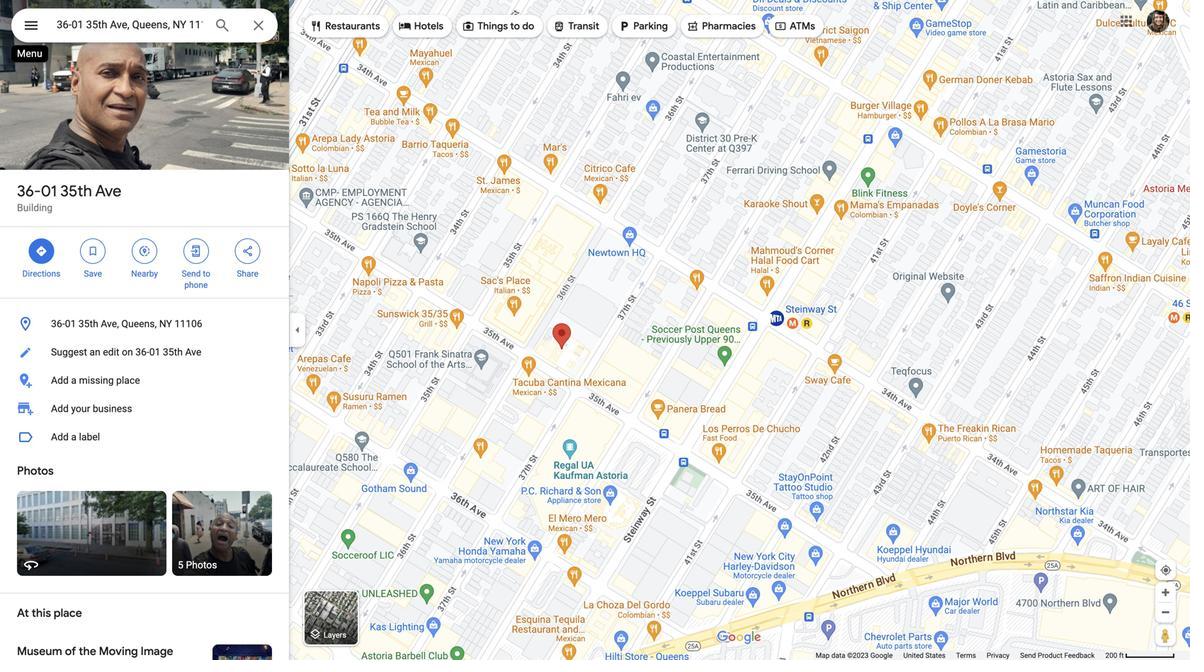 Task type: describe. For each thing, give the bounding box(es) containing it.
zoom out image
[[1160, 608, 1171, 618]]

36-01 35th ave, queens, ny 11106
[[51, 318, 202, 330]]

200 ft button
[[1105, 652, 1175, 661]]


[[553, 18, 565, 34]]

the
[[79, 645, 96, 660]]

at this place
[[17, 607, 82, 621]]

data
[[831, 652, 845, 661]]

label
[[79, 432, 100, 443]]

36-01 35th ave building
[[17, 181, 121, 214]]

nearby
[[131, 269, 158, 279]]

united
[[903, 652, 924, 661]]

privacy
[[987, 652, 1010, 661]]

add a label button
[[0, 424, 289, 452]]

atms
[[790, 20, 815, 33]]

parking
[[633, 20, 668, 33]]

 button
[[11, 9, 51, 45]]

2 horizontal spatial 01
[[149, 347, 160, 358]]

museum
[[17, 645, 62, 660]]

add a label
[[51, 432, 100, 443]]

 parking
[[618, 18, 668, 34]]

phone
[[184, 281, 208, 290]]

2 vertical spatial 36-
[[135, 347, 149, 358]]

send for send to phone
[[182, 269, 201, 279]]

none field inside 36-01 35th ave, queens, ny 11106 'field'
[[57, 16, 203, 33]]


[[35, 244, 48, 259]]

actions for 36-01 35th ave region
[[0, 227, 289, 298]]

ave inside 36-01 35th ave building
[[95, 181, 121, 201]]

terms button
[[956, 652, 976, 661]]

©2023
[[847, 652, 869, 661]]

pharmacies
[[702, 20, 756, 33]]

this
[[32, 607, 51, 621]]

36-01 35th ave, queens, ny 11106 button
[[0, 310, 289, 339]]

to inside  things to do
[[510, 20, 520, 33]]

35th for ave,
[[78, 318, 98, 330]]


[[23, 15, 40, 36]]

google maps element
[[0, 0, 1190, 661]]

zoom in image
[[1160, 588, 1171, 599]]

01 for ave
[[41, 181, 57, 201]]

an
[[90, 347, 100, 358]]


[[241, 244, 254, 259]]

to inside send to phone
[[203, 269, 210, 279]]

save
[[84, 269, 102, 279]]

of
[[65, 645, 76, 660]]

suggest
[[51, 347, 87, 358]]

 transit
[[553, 18, 599, 34]]

add for add a missing place
[[51, 375, 69, 387]]

add a missing place button
[[0, 367, 289, 395]]

36-01 35th Ave, Queens, NY 11106 field
[[11, 9, 278, 43]]

 restaurants
[[310, 18, 380, 34]]

a for missing
[[71, 375, 77, 387]]


[[138, 244, 151, 259]]

 search field
[[11, 9, 278, 45]]

share
[[237, 269, 258, 279]]

add your business link
[[0, 395, 289, 424]]

send to phone
[[182, 269, 210, 290]]


[[310, 18, 322, 34]]

directions
[[22, 269, 60, 279]]

collapse side panel image
[[290, 323, 305, 338]]


[[190, 244, 202, 259]]

on
[[122, 347, 133, 358]]

layers
[[324, 631, 346, 640]]

send for send product feedback
[[1020, 652, 1036, 661]]

ave inside button
[[185, 347, 201, 358]]

11106
[[175, 318, 202, 330]]

0 horizontal spatial place
[[54, 607, 82, 621]]



Task type: locate. For each thing, give the bounding box(es) containing it.
a left label
[[71, 432, 77, 443]]

01 up building
[[41, 181, 57, 201]]

35th
[[60, 181, 92, 201], [78, 318, 98, 330], [163, 347, 183, 358]]

to left do on the left
[[510, 20, 520, 33]]

add
[[51, 375, 69, 387], [51, 403, 69, 415], [51, 432, 69, 443]]

privacy button
[[987, 652, 1010, 661]]

3 add from the top
[[51, 432, 69, 443]]

feedback
[[1064, 652, 1095, 661]]

send up phone
[[182, 269, 201, 279]]

business
[[93, 403, 132, 415]]

35th down the ny
[[163, 347, 183, 358]]

send product feedback button
[[1020, 652, 1095, 661]]

google
[[870, 652, 893, 661]]

1 vertical spatial a
[[71, 432, 77, 443]]

map data ©2023 google
[[816, 652, 893, 661]]

0 vertical spatial place
[[116, 375, 140, 387]]

01 right on
[[149, 347, 160, 358]]

1 horizontal spatial place
[[116, 375, 140, 387]]

5 photos button
[[172, 492, 272, 577]]

send
[[182, 269, 201, 279], [1020, 652, 1036, 661]]

footer
[[816, 652, 1105, 661]]

0 horizontal spatial send
[[182, 269, 201, 279]]

add a missing place
[[51, 375, 140, 387]]

1 horizontal spatial to
[[510, 20, 520, 33]]

send inside button
[[1020, 652, 1036, 661]]

0 vertical spatial 01
[[41, 181, 57, 201]]

0 horizontal spatial ave
[[95, 181, 121, 201]]

add your business
[[51, 403, 132, 415]]

footer containing map data ©2023 google
[[816, 652, 1105, 661]]

photos right 5
[[186, 560, 217, 572]]

a
[[71, 375, 77, 387], [71, 432, 77, 443]]

missing
[[79, 375, 114, 387]]

36-01 35th ave main content
[[0, 0, 289, 661]]

0 vertical spatial 36-
[[17, 181, 41, 201]]

footer inside google maps 'element'
[[816, 652, 1105, 661]]

ave up 
[[95, 181, 121, 201]]

1 vertical spatial 35th
[[78, 318, 98, 330]]

36- for ave,
[[51, 318, 65, 330]]

send inside send to phone
[[182, 269, 201, 279]]

2 vertical spatial 01
[[149, 347, 160, 358]]

1 add from the top
[[51, 375, 69, 387]]

1 vertical spatial to
[[203, 269, 210, 279]]


[[462, 18, 475, 34]]

suggest an edit on 36-01 35th ave
[[51, 347, 201, 358]]

0 vertical spatial a
[[71, 375, 77, 387]]

01
[[41, 181, 57, 201], [65, 318, 76, 330], [149, 347, 160, 358]]

1 horizontal spatial photos
[[186, 560, 217, 572]]

map
[[816, 652, 830, 661]]

google account: giulia masi  
(giulia.masi@adept.ai) image
[[1147, 10, 1170, 33]]

01 for ave,
[[65, 318, 76, 330]]

add down the suggest
[[51, 375, 69, 387]]

building
[[17, 202, 52, 214]]

place
[[116, 375, 140, 387], [54, 607, 82, 621]]

36-
[[17, 181, 41, 201], [51, 318, 65, 330], [135, 347, 149, 358]]

0 vertical spatial add
[[51, 375, 69, 387]]

 atms
[[774, 18, 815, 34]]

0 vertical spatial 35th
[[60, 181, 92, 201]]

1 vertical spatial place
[[54, 607, 82, 621]]


[[87, 244, 99, 259]]

 hotels
[[399, 18, 444, 34]]

1 vertical spatial send
[[1020, 652, 1036, 661]]

1 vertical spatial 01
[[65, 318, 76, 330]]

01 up the suggest
[[65, 318, 76, 330]]

36- up building
[[17, 181, 41, 201]]

0 vertical spatial photos
[[17, 464, 54, 479]]

terms
[[956, 652, 976, 661]]

united states button
[[903, 652, 946, 661]]

35th for ave
[[60, 181, 92, 201]]

1 vertical spatial 36-
[[51, 318, 65, 330]]

add left the your
[[51, 403, 69, 415]]

200
[[1105, 652, 1117, 661]]

2 horizontal spatial 36-
[[135, 347, 149, 358]]

36- right on
[[135, 347, 149, 358]]

1 horizontal spatial ave
[[185, 347, 201, 358]]

queens,
[[121, 318, 157, 330]]

museum of the moving image
[[17, 645, 173, 660]]

add for add your business
[[51, 403, 69, 415]]

 things to do
[[462, 18, 534, 34]]

2 vertical spatial 35th
[[163, 347, 183, 358]]

a left missing
[[71, 375, 77, 387]]

0 vertical spatial ave
[[95, 181, 121, 201]]

place down on
[[116, 375, 140, 387]]

place inside button
[[116, 375, 140, 387]]

photos down add a label
[[17, 464, 54, 479]]

show your location image
[[1160, 565, 1172, 577]]

add for add a label
[[51, 432, 69, 443]]


[[686, 18, 699, 34]]

35th left 'ave,'
[[78, 318, 98, 330]]

product
[[1038, 652, 1063, 661]]

01 inside 36-01 35th ave building
[[41, 181, 57, 201]]

things
[[478, 20, 508, 33]]

to
[[510, 20, 520, 33], [203, 269, 210, 279]]

a for label
[[71, 432, 77, 443]]

add left label
[[51, 432, 69, 443]]

0 horizontal spatial 01
[[41, 181, 57, 201]]

your
[[71, 403, 90, 415]]

35th up 
[[60, 181, 92, 201]]

5
[[178, 560, 183, 572]]

36- up the suggest
[[51, 318, 65, 330]]

2 add from the top
[[51, 403, 69, 415]]

at
[[17, 607, 29, 621]]

1 vertical spatial photos
[[186, 560, 217, 572]]

1 horizontal spatial 36-
[[51, 318, 65, 330]]

1 horizontal spatial send
[[1020, 652, 1036, 661]]

1 a from the top
[[71, 375, 77, 387]]

ft
[[1119, 652, 1124, 661]]

1 vertical spatial add
[[51, 403, 69, 415]]

0 horizontal spatial 36-
[[17, 181, 41, 201]]

200 ft
[[1105, 652, 1124, 661]]

states
[[925, 652, 946, 661]]

suggest an edit on 36-01 35th ave button
[[0, 339, 289, 367]]

send left product
[[1020, 652, 1036, 661]]

 pharmacies
[[686, 18, 756, 34]]

photos
[[17, 464, 54, 479], [186, 560, 217, 572]]

hotels
[[414, 20, 444, 33]]

transit
[[568, 20, 599, 33]]

united states
[[903, 652, 946, 661]]

36- inside 36-01 35th ave building
[[17, 181, 41, 201]]

36- for ave
[[17, 181, 41, 201]]

to up phone
[[203, 269, 210, 279]]

1 vertical spatial ave
[[185, 347, 201, 358]]

0 horizontal spatial to
[[203, 269, 210, 279]]

1 horizontal spatial 01
[[65, 318, 76, 330]]

ave
[[95, 181, 121, 201], [185, 347, 201, 358]]

35th inside 36-01 35th ave building
[[60, 181, 92, 201]]

ny
[[159, 318, 172, 330]]

0 horizontal spatial photos
[[17, 464, 54, 479]]

0 vertical spatial to
[[510, 20, 520, 33]]

do
[[522, 20, 534, 33]]

None field
[[57, 16, 203, 33]]

2 a from the top
[[71, 432, 77, 443]]

0 vertical spatial send
[[182, 269, 201, 279]]


[[618, 18, 631, 34]]

show street view coverage image
[[1155, 626, 1176, 647]]

ave,
[[101, 318, 119, 330]]


[[774, 18, 787, 34]]

edit
[[103, 347, 119, 358]]


[[399, 18, 411, 34]]

moving
[[99, 645, 138, 660]]

ave down "11106"
[[185, 347, 201, 358]]

send product feedback
[[1020, 652, 1095, 661]]

2 vertical spatial add
[[51, 432, 69, 443]]

museum of the moving image link
[[0, 634, 289, 661]]

restaurants
[[325, 20, 380, 33]]

5 photos
[[178, 560, 217, 572]]

image
[[141, 645, 173, 660]]

place right this
[[54, 607, 82, 621]]

photos inside 5 photos button
[[186, 560, 217, 572]]



Task type: vqa. For each thing, say whether or not it's contained in the screenshot.
"Less emissions" at top right
no



